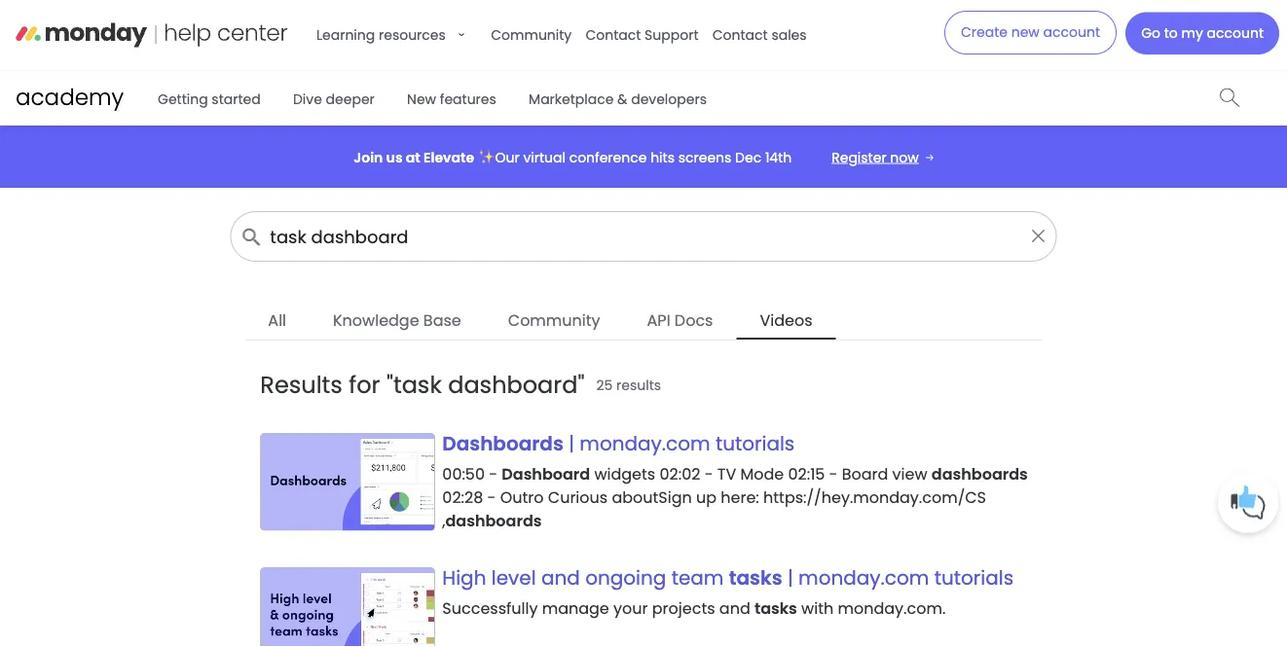 Task type: vqa. For each thing, say whether or not it's contained in the screenshot.
time
no



Task type: describe. For each thing, give the bounding box(es) containing it.
outro
[[500, 487, 544, 509]]

support
[[645, 25, 699, 44]]

community link
[[486, 16, 577, 55]]

search logo image
[[1221, 87, 1241, 107]]

deeper
[[326, 90, 375, 109]]

1 vertical spatial community
[[508, 309, 601, 331]]

learning resources link
[[312, 16, 482, 55]]

hits
[[651, 148, 675, 167]]

docs
[[675, 309, 714, 331]]

with
[[802, 598, 834, 620]]

1 vertical spatial dashboards
[[446, 510, 542, 532]]

at
[[406, 148, 421, 167]]

contact sales
[[713, 25, 807, 44]]

conference
[[570, 148, 647, 167]]

go
[[1142, 24, 1161, 43]]

knowledge
[[333, 309, 419, 331]]

2 featured thumbnail image from the top
[[260, 568, 435, 648]]

02:28
[[443, 487, 483, 509]]

sales
[[772, 25, 807, 44]]

resources
[[379, 25, 446, 44]]

widgets
[[595, 463, 656, 485]]

for
[[349, 369, 380, 401]]

dive deeper
[[293, 90, 375, 109]]

- right 02:28
[[488, 487, 496, 509]]

contact sales link
[[708, 16, 812, 55]]

videos
[[760, 309, 813, 331]]

base
[[424, 309, 462, 331]]

academy link
[[16, 80, 124, 116]]

2 " from the left
[[578, 369, 585, 401]]

learning
[[317, 25, 375, 44]]

screens
[[679, 148, 732, 167]]

task
[[393, 369, 442, 401]]

marketplace & developers
[[529, 90, 707, 109]]

manage
[[542, 598, 610, 620]]

register now
[[832, 148, 919, 167]]

00:50
[[443, 463, 485, 485]]

tv
[[718, 463, 737, 485]]

join
[[354, 148, 383, 167]]

now
[[891, 148, 919, 167]]

dashboards
[[443, 430, 564, 457]]

dec
[[736, 148, 762, 167]]

0 horizontal spatial account
[[1044, 23, 1101, 42]]

new features
[[407, 90, 497, 109]]

create new account link
[[945, 11, 1117, 55]]

academy
[[16, 81, 124, 113]]

14th
[[766, 148, 792, 167]]

elevate
[[424, 148, 474, 167]]

getting started link
[[146, 82, 272, 116]]

0 vertical spatial tasks
[[729, 565, 783, 592]]

curious
[[548, 487, 608, 509]]

to
[[1165, 24, 1179, 43]]

level
[[492, 565, 536, 592]]

up
[[697, 487, 717, 509]]

api docs
[[647, 309, 714, 331]]

https://hey.monday.com/cs
[[764, 487, 987, 509]]

our
[[495, 148, 520, 167]]

your
[[614, 598, 648, 620]]

results
[[617, 376, 662, 395]]

virtual
[[524, 148, 566, 167]]

projects
[[652, 598, 716, 620]]

monday.com logo image
[[16, 15, 288, 55]]

aboutsign
[[612, 487, 692, 509]]

go to my account link
[[1126, 12, 1280, 55]]

successfully
[[443, 598, 538, 620]]

contact support link
[[581, 16, 704, 55]]

join us at elevate ✨ our virtual conference hits screens dec 14th
[[354, 148, 792, 167]]

team
[[672, 565, 724, 592]]

✨
[[478, 148, 492, 167]]

1 featured thumbnail image from the top
[[260, 434, 435, 532]]

mode
[[741, 463, 784, 485]]

1 vertical spatial tasks
[[755, 598, 798, 620]]

features
[[440, 90, 497, 109]]

02:15
[[789, 463, 825, 485]]



Task type: locate. For each thing, give the bounding box(es) containing it.
- left tv
[[705, 463, 714, 485]]

0 horizontal spatial contact
[[586, 25, 641, 44]]

1 horizontal spatial account
[[1208, 24, 1264, 43]]

here:
[[721, 487, 760, 509]]

marketplace
[[529, 90, 614, 109]]

tasks left with
[[755, 598, 798, 620]]

1 horizontal spatial contact
[[713, 25, 768, 44]]

monday.com inside high level and ongoing team tasks | monday.com tutorials successfully manage your projects and tasks with monday.com.
[[799, 565, 930, 592]]

1 horizontal spatial monday.com
[[799, 565, 930, 592]]

0 horizontal spatial |
[[569, 430, 575, 457]]

| up dashboard
[[569, 430, 575, 457]]

0 vertical spatial monday.com
[[580, 430, 711, 457]]

getting started
[[158, 90, 261, 109]]

1 horizontal spatial |
[[788, 565, 794, 592]]

knowledge base
[[333, 309, 462, 331]]

register
[[832, 148, 887, 167]]

- right 02:15
[[830, 463, 838, 485]]

25 results
[[597, 376, 662, 395]]

tasks right the team
[[729, 565, 783, 592]]

dive deeper link
[[282, 82, 387, 116]]

0 horizontal spatial dashboards
[[446, 510, 542, 532]]

contact support
[[586, 25, 699, 44]]

25
[[597, 376, 613, 395]]

new features link
[[396, 82, 508, 116]]

1 horizontal spatial tutorials
[[935, 565, 1014, 592]]

api
[[647, 309, 671, 331]]

and up manage
[[542, 565, 580, 592]]

contact left "support"
[[586, 25, 641, 44]]

0 horizontal spatial monday.com
[[580, 430, 711, 457]]

,
[[443, 510, 446, 532]]

-
[[489, 463, 498, 485], [705, 463, 714, 485], [830, 463, 838, 485], [488, 487, 496, 509]]

0 vertical spatial and
[[542, 565, 580, 592]]

0 vertical spatial |
[[569, 430, 575, 457]]

0 vertical spatial featured thumbnail image
[[260, 434, 435, 532]]

&
[[618, 90, 628, 109]]

1 contact from the left
[[586, 25, 641, 44]]

dashboards
[[932, 463, 1029, 485], [446, 510, 542, 532]]

featured thumbnail image
[[260, 434, 435, 532], [260, 568, 435, 648]]

my
[[1182, 24, 1204, 43]]

00:50 - dashboard widgets 02:02 - tv mode 02:15 - board view dashboards 02:28 - outro curious aboutsign up here: https://hey.monday.com/cs ,
[[443, 463, 1029, 532]]

marketplace & developers link
[[517, 82, 719, 116]]

0 vertical spatial community
[[491, 25, 572, 44]]

tutorials up mode
[[716, 430, 795, 457]]

dashboards inside the 00:50 - dashboard widgets 02:02 - tv mode 02:15 - board view dashboards 02:28 - outro curious aboutsign up here: https://hey.monday.com/cs ,
[[932, 463, 1029, 485]]

| right the team
[[788, 565, 794, 592]]

register now link
[[832, 148, 934, 168]]

developers
[[631, 90, 707, 109]]

1 vertical spatial |
[[788, 565, 794, 592]]

learning resources
[[317, 25, 446, 44]]

new
[[407, 90, 436, 109]]

account right my
[[1208, 24, 1264, 43]]

1 horizontal spatial and
[[720, 598, 751, 620]]

community up 'dashboard'
[[508, 309, 601, 331]]

go to my account
[[1142, 24, 1264, 43]]

0 horizontal spatial "
[[387, 369, 393, 401]]

ongoing
[[586, 565, 667, 592]]

0 horizontal spatial tutorials
[[716, 430, 795, 457]]

" left 25
[[578, 369, 585, 401]]

create new account
[[962, 23, 1101, 42]]

started
[[212, 90, 261, 109]]

new
[[1012, 23, 1040, 42]]

contact
[[586, 25, 641, 44], [713, 25, 768, 44]]

1 vertical spatial and
[[720, 598, 751, 620]]

1 " from the left
[[387, 369, 393, 401]]

create
[[962, 23, 1008, 42]]

dashboards right view
[[932, 463, 1029, 485]]

contact for contact support
[[586, 25, 641, 44]]

tutorials inside high level and ongoing team tasks | monday.com tutorials successfully manage your projects and tasks with monday.com.
[[935, 565, 1014, 592]]

dashboards | monday.com tutorials
[[443, 430, 795, 457]]

monday.com.
[[838, 598, 946, 620]]

monday.com up monday.com.
[[799, 565, 930, 592]]

board
[[842, 463, 889, 485]]

us
[[386, 148, 403, 167]]

02:02
[[660, 463, 701, 485]]

contact left sales
[[713, 25, 768, 44]]

dashboards down outro
[[446, 510, 542, 532]]

monday.com
[[580, 430, 711, 457], [799, 565, 930, 592]]

dive
[[293, 90, 322, 109]]

2 contact from the left
[[713, 25, 768, 44]]

and
[[542, 565, 580, 592], [720, 598, 751, 620]]

1 vertical spatial tutorials
[[935, 565, 1014, 592]]

1 horizontal spatial "
[[578, 369, 585, 401]]

- right 00:50
[[489, 463, 498, 485]]

view
[[893, 463, 928, 485]]

1 horizontal spatial dashboards
[[932, 463, 1029, 485]]

0 vertical spatial dashboards
[[932, 463, 1029, 485]]

all
[[268, 309, 286, 331]]

high
[[443, 565, 487, 592]]

|
[[569, 430, 575, 457], [788, 565, 794, 592]]

getting
[[158, 90, 208, 109]]

high level and ongoing team tasks | monday.com tutorials successfully manage your projects and tasks with monday.com.
[[443, 565, 1014, 620]]

| inside high level and ongoing team tasks | monday.com tutorials successfully manage your projects and tasks with monday.com.
[[788, 565, 794, 592]]

community up "marketplace"
[[491, 25, 572, 44]]

tasks
[[729, 565, 783, 592], [755, 598, 798, 620]]

monday.com up widgets
[[580, 430, 711, 457]]

0 vertical spatial tutorials
[[716, 430, 795, 457]]

dashboard
[[448, 369, 578, 401]]

0 horizontal spatial and
[[542, 565, 580, 592]]

and down the team
[[720, 598, 751, 620]]

account right new
[[1044, 23, 1101, 42]]

tutorials up monday.com.
[[935, 565, 1014, 592]]

contact for contact sales
[[713, 25, 768, 44]]

results for " task dashboard "
[[260, 369, 585, 401]]

" right for
[[387, 369, 393, 401]]

1 vertical spatial monday.com
[[799, 565, 930, 592]]

1 vertical spatial featured thumbnail image
[[260, 568, 435, 648]]

results
[[260, 369, 343, 401]]



